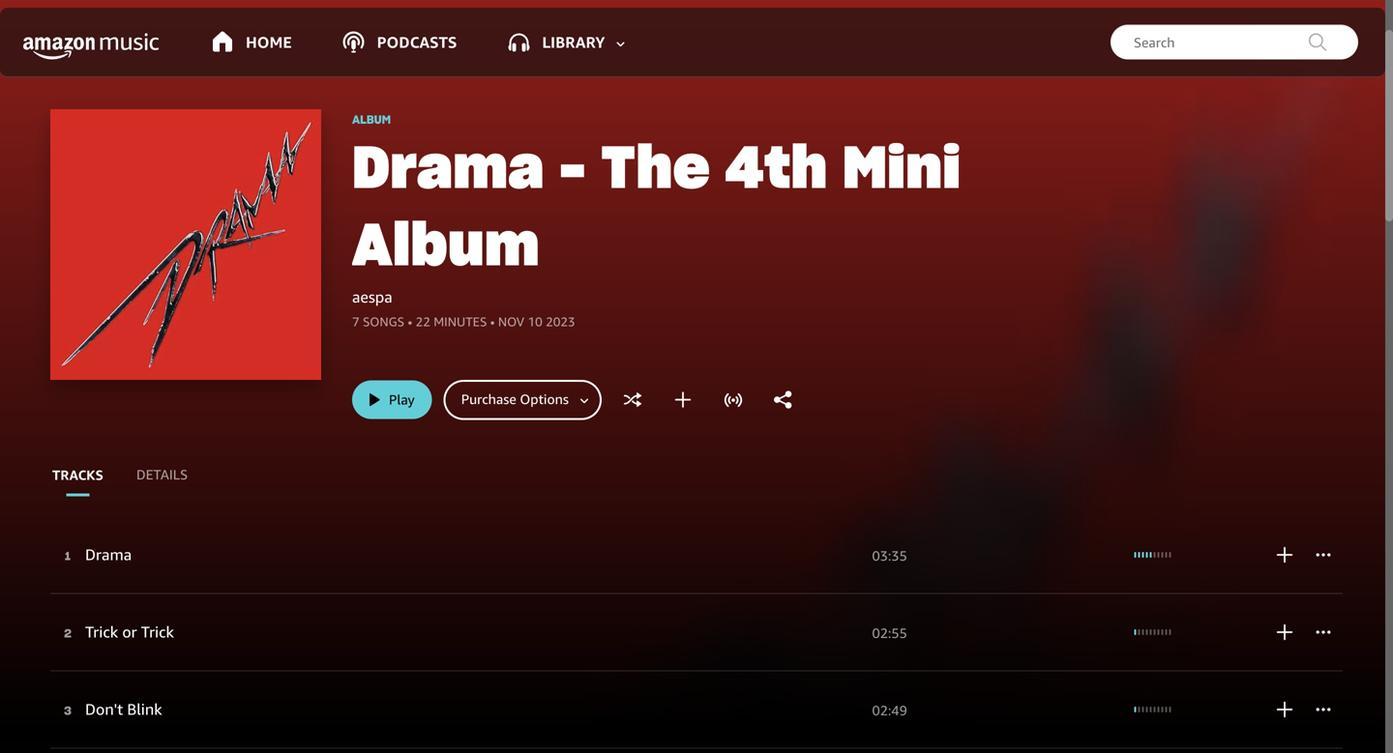 Task type: locate. For each thing, give the bounding box(es) containing it.
trick left or
[[85, 623, 118, 642]]

2 vertical spatial footer
[[1135, 707, 1266, 713]]

1 vertical spatial footer
[[1135, 630, 1266, 636]]

trick
[[85, 623, 118, 642], [141, 623, 174, 642]]

drama
[[85, 546, 132, 564]]

7
[[352, 315, 360, 330]]

or
[[122, 623, 137, 642]]

0 horizontal spatial •
[[408, 315, 412, 330]]

1 footer from the top
[[1135, 553, 1266, 558]]

tracks
[[52, 467, 103, 483]]

footer
[[1135, 553, 1266, 558], [1135, 630, 1266, 636], [1135, 707, 1266, 713]]

7 songs  •  22 minutes  •  nov 10 2023
[[352, 315, 575, 330]]

blink
[[127, 701, 162, 719]]

2
[[64, 627, 71, 642]]

songs
[[363, 315, 405, 330]]

album
[[352, 112, 391, 127]]

footer inside trick or trick row
[[1135, 630, 1266, 636]]

drama row
[[50, 517, 1343, 595]]

0 horizontal spatial trick
[[85, 623, 118, 642]]

1 horizontal spatial trick
[[141, 623, 174, 642]]

2 footer from the top
[[1135, 630, 1266, 636]]

row
[[50, 749, 1343, 754]]

don't blink
[[85, 701, 162, 719]]

• left 22
[[408, 315, 412, 330]]

1 trick from the left
[[85, 623, 118, 642]]

trick right or
[[141, 623, 174, 642]]

2 • from the left
[[490, 315, 495, 330]]

10
[[528, 315, 543, 330]]

heading containing album
[[0, 109, 1386, 420]]

3 footer from the top
[[1135, 707, 1266, 713]]

footer inside don't blink row
[[1135, 707, 1266, 713]]

1 horizontal spatial •
[[490, 315, 495, 330]]

• left "nov"
[[490, 315, 495, 330]]

heading
[[0, 109, 1386, 420]]

0 vertical spatial footer
[[1135, 553, 1266, 558]]

Search search field
[[1111, 25, 1359, 60]]

2 trick from the left
[[141, 623, 174, 642]]

•
[[408, 315, 412, 330], [490, 315, 495, 330]]

1
[[65, 549, 71, 564]]



Task type: describe. For each thing, give the bounding box(es) containing it.
footer inside drama row
[[1135, 553, 1266, 558]]

nov
[[498, 315, 525, 330]]

don't
[[85, 701, 123, 719]]

3
[[64, 704, 72, 719]]

trick or trick row
[[50, 595, 1343, 672]]

don't blink row
[[50, 672, 1343, 749]]

trick or trick
[[85, 623, 174, 642]]

02:49
[[872, 703, 907, 719]]

details
[[136, 467, 188, 483]]

amazon music image
[[23, 33, 159, 60]]

22
[[416, 315, 430, 330]]

2023
[[546, 315, 575, 330]]

1 • from the left
[[408, 315, 412, 330]]

minutes
[[434, 315, 487, 330]]

02:55
[[872, 626, 907, 642]]

footer for blink
[[1135, 707, 1266, 713]]

footer for or
[[1135, 630, 1266, 636]]

03:35
[[872, 548, 907, 564]]



Task type: vqa. For each thing, say whether or not it's contained in the screenshot.
WASH
no



